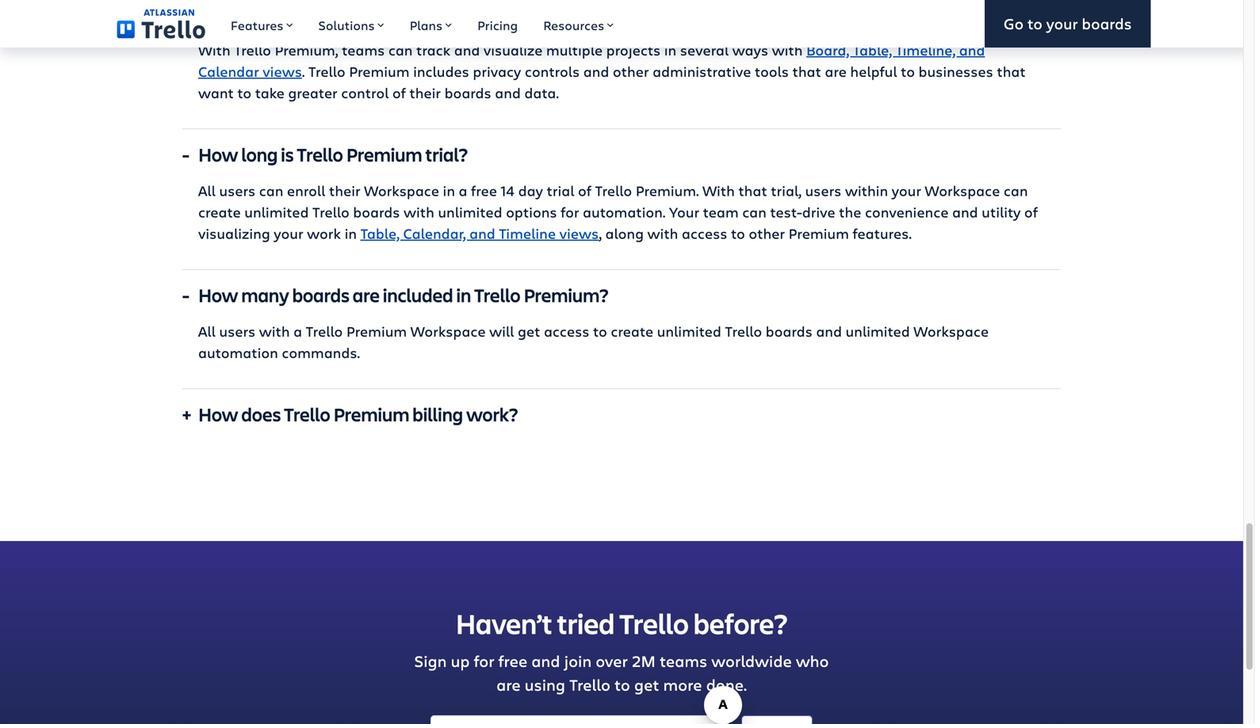 Task type: vqa. For each thing, say whether or not it's contained in the screenshot.
Open information menu ICON at the right top of the page
no



Task type: locate. For each thing, give the bounding box(es) containing it.
get inside all users with a trello premium workspace will get access to create unlimited trello boards and unlimited workspace automation commands.
[[518, 322, 540, 341]]

plans
[[410, 17, 443, 34]]

a
[[459, 181, 467, 200], [294, 322, 302, 341]]

drive
[[802, 203, 835, 222]]

timeline
[[499, 224, 556, 243]]

2 how from the top
[[198, 283, 238, 308]]

for down 'trial' on the left
[[561, 203, 579, 222]]

their down includes
[[409, 83, 441, 102]]

boards
[[1082, 13, 1132, 34], [445, 83, 491, 102], [353, 203, 400, 222], [292, 283, 350, 308], [766, 322, 813, 341]]

1 horizontal spatial other
[[749, 224, 785, 243]]

1 vertical spatial -
[[182, 142, 189, 167]]

0 horizontal spatial for
[[474, 651, 495, 672]]

0 vertical spatial all
[[198, 181, 216, 200]]

with inside all users with a trello premium workspace will get access to create unlimited trello boards and unlimited workspace automation commands.
[[259, 322, 290, 341]]

that down the go
[[997, 62, 1026, 81]]

of
[[380, 1, 397, 26], [392, 83, 406, 102], [578, 181, 592, 200], [1024, 203, 1038, 222]]

with down many
[[259, 322, 290, 341]]

premium up control
[[349, 62, 410, 81]]

your right the go
[[1047, 13, 1078, 34]]

0 horizontal spatial the
[[279, 1, 306, 26]]

views up the take
[[263, 62, 302, 81]]

0 vertical spatial for
[[561, 203, 579, 222]]

0 vertical spatial free
[[471, 181, 497, 200]]

free
[[471, 181, 497, 200], [499, 651, 528, 672]]

table, left calendar,
[[360, 224, 400, 243]]

their down the how long is trello premium trial?
[[329, 181, 361, 200]]

privacy
[[473, 62, 521, 81]]

more
[[663, 674, 702, 696]]

take
[[255, 83, 285, 102]]

0 horizontal spatial other
[[613, 62, 649, 81]]

of right utility
[[1024, 203, 1038, 222]]

teams
[[342, 40, 385, 60], [660, 651, 708, 672]]

to inside haven't tried trello before? sign up for free and join over 2m teams worldwide who are using trello to get more done.
[[615, 674, 630, 696]]

trello
[[400, 1, 446, 26], [234, 40, 271, 60], [308, 62, 346, 81], [297, 142, 343, 167], [595, 181, 632, 200], [312, 203, 350, 222], [474, 283, 521, 308], [306, 322, 343, 341], [725, 322, 762, 341], [284, 402, 330, 427], [620, 605, 689, 643], [569, 674, 611, 696]]

0 horizontal spatial free
[[471, 181, 497, 200]]

board,
[[806, 40, 849, 60]]

are left using
[[496, 674, 521, 696]]

create
[[198, 203, 241, 222], [611, 322, 654, 341]]

users up automation
[[219, 322, 256, 341]]

0 horizontal spatial create
[[198, 203, 241, 222]]

1 horizontal spatial for
[[561, 203, 579, 222]]

1 vertical spatial a
[[294, 322, 302, 341]]

1 - from the top
[[182, 1, 189, 26]]

premium?
[[449, 1, 534, 26], [524, 283, 609, 308]]

automation
[[198, 343, 278, 362]]

views
[[263, 62, 302, 81], [560, 224, 599, 243]]

that left trial,
[[739, 181, 767, 200]]

1 vertical spatial with
[[703, 181, 735, 200]]

premium? up all users with a trello premium workspace will get access to create unlimited trello boards and unlimited workspace automation commands.
[[524, 283, 609, 308]]

their
[[409, 83, 441, 102], [329, 181, 361, 200]]

14
[[501, 181, 515, 200]]

0 vertical spatial other
[[613, 62, 649, 81]]

teams inside haven't tried trello before? sign up for free and join over 2m teams worldwide who are using trello to get more done.
[[660, 651, 708, 672]]

several
[[680, 40, 729, 60]]

free down haven't
[[499, 651, 528, 672]]

day
[[518, 181, 543, 200]]

1 horizontal spatial teams
[[660, 651, 708, 672]]

users down 'long'
[[219, 181, 256, 200]]

1 vertical spatial access
[[544, 322, 590, 341]]

board, table, timeline, and calendar views link
[[198, 40, 985, 81]]

workspace
[[364, 181, 439, 200], [925, 181, 1000, 200], [411, 322, 486, 341], [914, 322, 989, 341]]

,
[[599, 224, 602, 243]]

your
[[669, 203, 699, 222]]

0 vertical spatial teams
[[342, 40, 385, 60]]

table, up helpful
[[853, 40, 892, 60]]

1 vertical spatial free
[[499, 651, 528, 672]]

0 vertical spatial views
[[263, 62, 302, 81]]

1 horizontal spatial that
[[793, 62, 821, 81]]

0 horizontal spatial their
[[329, 181, 361, 200]]

the down within
[[839, 203, 862, 222]]

with up team
[[703, 181, 735, 200]]

other down "test-"
[[749, 224, 785, 243]]

for
[[561, 203, 579, 222], [474, 651, 495, 672]]

tried
[[557, 605, 615, 643]]

1 horizontal spatial your
[[892, 181, 921, 200]]

data.
[[524, 83, 559, 102]]

all inside all users with a trello premium workspace will get access to create unlimited trello boards and unlimited workspace automation commands.
[[198, 322, 216, 341]]

a up commands.
[[294, 322, 302, 341]]

how many boards are included in trello premium?
[[198, 283, 609, 308]]

0 horizontal spatial get
[[518, 322, 540, 341]]

table,
[[853, 40, 892, 60], [360, 224, 400, 243]]

1 horizontal spatial access
[[682, 224, 728, 243]]

a down trial?
[[459, 181, 467, 200]]

does
[[241, 402, 281, 427]]

get down "2m"
[[634, 674, 659, 696]]

0 horizontal spatial a
[[294, 322, 302, 341]]

how left 'long'
[[198, 142, 238, 167]]

premium inside . trello premium includes privacy controls and other administrative tools that are helpful to businesses that want to take greater control of their boards and data.
[[349, 62, 410, 81]]

2m
[[632, 651, 656, 672]]

teams down 'solutions'
[[342, 40, 385, 60]]

all up visualizing
[[198, 181, 216, 200]]

work?
[[466, 402, 518, 427]]

will
[[489, 322, 514, 341]]

other
[[613, 62, 649, 81], [749, 224, 785, 243]]

1 vertical spatial get
[[634, 674, 659, 696]]

1 vertical spatial create
[[611, 322, 654, 341]]

go to your boards
[[1004, 13, 1132, 34]]

trello inside . trello premium includes privacy controls and other administrative tools that are helpful to businesses that want to take greater control of their boards and data.
[[308, 62, 346, 81]]

before?
[[694, 605, 788, 643]]

0 vertical spatial their
[[409, 83, 441, 102]]

1 horizontal spatial the
[[839, 203, 862, 222]]

free left 14
[[471, 181, 497, 200]]

can left "test-"
[[742, 203, 767, 222]]

administrative
[[653, 62, 751, 81]]

trial?
[[425, 142, 468, 167]]

are inside . trello premium includes privacy controls and other administrative tools that are helpful to businesses that want to take greater control of their boards and data.
[[825, 62, 847, 81]]

a inside all users with a trello premium workspace will get access to create unlimited trello boards and unlimited workspace automation commands.
[[294, 322, 302, 341]]

3 - from the top
[[182, 283, 189, 308]]

how for how long is trello premium trial?
[[198, 142, 238, 167]]

premium? up 'with trello premium, teams can track and visualize multiple projects in several ways with' in the top of the page
[[449, 1, 534, 26]]

get
[[518, 322, 540, 341], [634, 674, 659, 696]]

1 horizontal spatial table,
[[853, 40, 892, 60]]

want
[[198, 83, 234, 102]]

users
[[219, 181, 256, 200], [805, 181, 842, 200], [219, 322, 256, 341]]

1 how from the top
[[198, 142, 238, 167]]

1 horizontal spatial views
[[560, 224, 599, 243]]

0 vertical spatial a
[[459, 181, 467, 200]]

how
[[198, 142, 238, 167], [198, 283, 238, 308], [198, 402, 238, 427]]

features.
[[853, 224, 912, 243]]

unlimited
[[244, 203, 309, 222], [438, 203, 502, 222], [657, 322, 722, 341], [846, 322, 910, 341]]

premium down "how many boards are included in trello premium?"
[[346, 322, 407, 341]]

get right will
[[518, 322, 540, 341]]

all up automation
[[198, 322, 216, 341]]

atlassian trello image
[[117, 9, 205, 39]]

views left along
[[560, 224, 599, 243]]

2 vertical spatial how
[[198, 402, 238, 427]]

your left 'work' in the left top of the page
[[274, 224, 303, 243]]

to
[[1028, 13, 1043, 34], [901, 62, 915, 81], [237, 83, 252, 102], [731, 224, 745, 243], [593, 322, 607, 341], [615, 674, 630, 696]]

of inside . trello premium includes privacy controls and other administrative tools that are helpful to businesses that want to take greater control of their boards and data.
[[392, 83, 406, 102]]

1 horizontal spatial free
[[499, 651, 528, 672]]

can left "enroll"
[[259, 181, 283, 200]]

in right included
[[456, 283, 471, 308]]

access right will
[[544, 322, 590, 341]]

2 horizontal spatial your
[[1047, 13, 1078, 34]]

users inside all users with a trello premium workspace will get access to create unlimited trello boards and unlimited workspace automation commands.
[[219, 322, 256, 341]]

1 vertical spatial teams
[[660, 651, 708, 672]]

2 - from the top
[[182, 142, 189, 167]]

many
[[241, 283, 289, 308]]

- for how long is trello premium trial?
[[182, 142, 189, 167]]

with down "your" at the right
[[647, 224, 678, 243]]

0 vertical spatial create
[[198, 203, 241, 222]]

free inside haven't tried trello before? sign up for free and join over 2m teams worldwide who are using trello to get more done.
[[499, 651, 528, 672]]

can up utility
[[1004, 181, 1028, 200]]

are down the board,
[[825, 62, 847, 81]]

1 vertical spatial all
[[198, 322, 216, 341]]

for right the up
[[474, 651, 495, 672]]

options
[[506, 203, 557, 222]]

other down projects
[[613, 62, 649, 81]]

how right +
[[198, 402, 238, 427]]

resources
[[543, 17, 604, 34]]

0 horizontal spatial with
[[198, 40, 231, 60]]

all inside all users can enroll their workspace in a free 14 day trial of trello premium. with that trial, users within your workspace can create unlimited trello boards with unlimited options for automation. your team can test-drive the convenience and utility of visualizing your work in
[[198, 181, 216, 200]]

how long is trello premium trial?
[[198, 142, 468, 167]]

0 horizontal spatial table,
[[360, 224, 400, 243]]

1 horizontal spatial create
[[611, 322, 654, 341]]

is
[[281, 142, 294, 167]]

1 vertical spatial for
[[474, 651, 495, 672]]

in
[[664, 40, 677, 60], [443, 181, 455, 200], [345, 224, 357, 243], [456, 283, 471, 308]]

track
[[416, 40, 451, 60]]

1 vertical spatial their
[[329, 181, 361, 200]]

-
[[182, 1, 189, 26], [182, 142, 189, 167], [182, 283, 189, 308]]

that
[[793, 62, 821, 81], [997, 62, 1026, 81], [739, 181, 767, 200]]

the inside all users can enroll their workspace in a free 14 day trial of trello premium. with that trial, users within your workspace can create unlimited trello boards with unlimited options for automation. your team can test-drive the convenience and utility of visualizing your work in
[[839, 203, 862, 222]]

1 vertical spatial how
[[198, 283, 238, 308]]

0 vertical spatial table,
[[853, 40, 892, 60]]

1 all from the top
[[198, 181, 216, 200]]

0 horizontal spatial views
[[263, 62, 302, 81]]

team
[[703, 203, 739, 222]]

1 horizontal spatial get
[[634, 674, 659, 696]]

how for how many boards are included in trello premium?
[[198, 283, 238, 308]]

1 vertical spatial table,
[[360, 224, 400, 243]]

that down the board,
[[793, 62, 821, 81]]

2 all from the top
[[198, 322, 216, 341]]

1 vertical spatial the
[[839, 203, 862, 222]]

0 horizontal spatial that
[[739, 181, 767, 200]]

1 horizontal spatial with
[[703, 181, 735, 200]]

that inside all users can enroll their workspace in a free 14 day trial of trello premium. with that trial, users within your workspace can create unlimited trello boards with unlimited options for automation. your team can test-drive the convenience and utility of visualizing your work in
[[739, 181, 767, 200]]

access down team
[[682, 224, 728, 243]]

sign
[[414, 651, 447, 672]]

1 vertical spatial your
[[892, 181, 921, 200]]

2 vertical spatial -
[[182, 283, 189, 308]]

your up convenience
[[892, 181, 921, 200]]

0 horizontal spatial access
[[544, 322, 590, 341]]

boards inside all users can enroll their workspace in a free 14 day trial of trello premium. with that trial, users within your workspace can create unlimited trello boards with unlimited options for automation. your team can test-drive the convenience and utility of visualizing your work in
[[353, 203, 400, 222]]

how left many
[[198, 283, 238, 308]]

1 horizontal spatial their
[[409, 83, 441, 102]]

1 horizontal spatial a
[[459, 181, 467, 200]]

can
[[388, 40, 413, 60], [259, 181, 283, 200], [1004, 181, 1028, 200], [742, 203, 767, 222]]

multiple
[[546, 40, 603, 60]]

the up premium,
[[279, 1, 306, 26]]

with up calendar
[[198, 40, 231, 60]]

your inside go to your boards link
[[1047, 13, 1078, 34]]

to inside all users with a trello premium workspace will get access to create unlimited trello boards and unlimited workspace automation commands.
[[593, 322, 607, 341]]

2 vertical spatial your
[[274, 224, 303, 243]]

and
[[454, 40, 480, 60], [959, 40, 985, 60], [583, 62, 609, 81], [495, 83, 521, 102], [952, 203, 978, 222], [470, 224, 495, 243], [816, 322, 842, 341], [531, 651, 560, 672]]

of right control
[[392, 83, 406, 102]]

0 vertical spatial your
[[1047, 13, 1078, 34]]

with up calendar,
[[404, 203, 434, 222]]

1 vertical spatial views
[[560, 224, 599, 243]]

+
[[182, 402, 191, 427]]

what
[[198, 1, 245, 26]]

your
[[1047, 13, 1078, 34], [892, 181, 921, 200], [274, 224, 303, 243]]

teams up "more"
[[660, 651, 708, 672]]

0 vertical spatial how
[[198, 142, 238, 167]]

0 vertical spatial -
[[182, 1, 189, 26]]

0 vertical spatial get
[[518, 322, 540, 341]]

benefits
[[309, 1, 377, 26]]



Task type: describe. For each thing, give the bounding box(es) containing it.
are inside haven't tried trello before? sign up for free and join over 2m teams worldwide who are using trello to get more done.
[[496, 674, 521, 696]]

solutions button
[[306, 0, 397, 48]]

.
[[302, 62, 305, 81]]

along
[[605, 224, 644, 243]]

for inside all users can enroll their workspace in a free 14 day trial of trello premium. with that trial, users within your workspace can create unlimited trello boards with unlimited options for automation. your team can test-drive the convenience and utility of visualizing your work in
[[561, 203, 579, 222]]

users for how long is trello premium trial?
[[219, 181, 256, 200]]

control
[[341, 83, 389, 102]]

trial,
[[771, 181, 802, 200]]

billing
[[413, 402, 463, 427]]

features
[[231, 17, 283, 34]]

1 vertical spatial premium?
[[524, 283, 609, 308]]

enroll
[[287, 181, 325, 200]]

features button
[[218, 0, 306, 48]]

access inside all users with a trello premium workspace will get access to create unlimited trello boards and unlimited workspace automation commands.
[[544, 322, 590, 341]]

0 vertical spatial access
[[682, 224, 728, 243]]

pricing
[[477, 17, 518, 34]]

and inside all users with a trello premium workspace will get access to create unlimited trello boards and unlimited workspace automation commands.
[[816, 322, 842, 341]]

boards inside . trello premium includes privacy controls and other administrative tools that are helpful to businesses that want to take greater control of their boards and data.
[[445, 83, 491, 102]]

and inside haven't tried trello before? sign up for free and join over 2m teams worldwide who are using trello to get more done.
[[531, 651, 560, 672]]

automation.
[[583, 203, 666, 222]]

plans button
[[397, 0, 465, 48]]

0 vertical spatial premium?
[[449, 1, 534, 26]]

of right 'trial' on the left
[[578, 181, 592, 200]]

with inside all users can enroll their workspace in a free 14 day trial of trello premium. with that trial, users within your workspace can create unlimited trello boards with unlimited options for automation. your team can test-drive the convenience and utility of visualizing your work in
[[404, 203, 434, 222]]

table, calendar, and timeline views link
[[360, 224, 599, 243]]

other inside . trello premium includes privacy controls and other administrative tools that are helpful to businesses that want to take greater control of their boards and data.
[[613, 62, 649, 81]]

table, calendar, and timeline views , along with access to other premium features.
[[360, 224, 912, 243]]

over
[[596, 651, 628, 672]]

visualizing
[[198, 224, 270, 243]]

board, table, timeline, and calendar views
[[198, 40, 985, 81]]

calendar
[[198, 62, 259, 81]]

commands.
[[282, 343, 360, 362]]

what are the benefits of trello premium?
[[198, 1, 534, 26]]

3 how from the top
[[198, 402, 238, 427]]

their inside . trello premium includes privacy controls and other administrative tools that are helpful to businesses that want to take greater control of their boards and data.
[[409, 83, 441, 102]]

worldwide
[[712, 651, 792, 672]]

+ how does trello premium billing work?
[[182, 402, 518, 427]]

with trello premium, teams can track and visualize multiple projects in several ways with
[[198, 40, 806, 60]]

pricing link
[[465, 0, 531, 48]]

haven't
[[456, 605, 552, 643]]

solutions
[[318, 17, 375, 34]]

create inside all users with a trello premium workspace will get access to create unlimited trello boards and unlimited workspace automation commands.
[[611, 322, 654, 341]]

who
[[796, 651, 829, 672]]

trial
[[547, 181, 575, 200]]

long
[[241, 142, 278, 167]]

haven't tried trello before? sign up for free and join over 2m teams worldwide who are using trello to get more done.
[[414, 605, 829, 696]]

premium inside all users with a trello premium workspace will get access to create unlimited trello boards and unlimited workspace automation commands.
[[346, 322, 407, 341]]

users up 'drive'
[[805, 181, 842, 200]]

go to your boards link
[[985, 0, 1151, 48]]

boards inside all users with a trello premium workspace will get access to create unlimited trello boards and unlimited workspace automation commands.
[[766, 322, 813, 341]]

get inside haven't tried trello before? sign up for free and join over 2m teams worldwide who are using trello to get more done.
[[634, 674, 659, 696]]

helpful
[[850, 62, 897, 81]]

in left the several
[[664, 40, 677, 60]]

all for how long is trello premium trial?
[[198, 181, 216, 200]]

with up tools
[[772, 40, 803, 60]]

1 vertical spatial other
[[749, 224, 785, 243]]

0 horizontal spatial your
[[274, 224, 303, 243]]

a inside all users can enroll their workspace in a free 14 day trial of trello premium. with that trial, users within your workspace can create unlimited trello boards with unlimited options for automation. your team can test-drive the convenience and utility of visualizing your work in
[[459, 181, 467, 200]]

in down trial?
[[443, 181, 455, 200]]

premium left trial?
[[346, 142, 422, 167]]

0 horizontal spatial teams
[[342, 40, 385, 60]]

. trello premium includes privacy controls and other administrative tools that are helpful to businesses that want to take greater control of their boards and data.
[[198, 62, 1026, 102]]

premium down 'drive'
[[789, 224, 849, 243]]

utility
[[982, 203, 1021, 222]]

2 horizontal spatial that
[[997, 62, 1026, 81]]

resources button
[[531, 0, 627, 48]]

free inside all users can enroll their workspace in a free 14 day trial of trello premium. with that trial, users within your workspace can create unlimited trello boards with unlimited options for automation. your team can test-drive the convenience and utility of visualizing your work in
[[471, 181, 497, 200]]

users for how many boards are included in trello premium?
[[219, 322, 256, 341]]

in right 'work' in the left top of the page
[[345, 224, 357, 243]]

Email email field
[[431, 716, 729, 725]]

calendar,
[[403, 224, 466, 243]]

businesses
[[919, 62, 993, 81]]

premium left billing
[[334, 402, 409, 427]]

create inside all users can enroll their workspace in a free 14 day trial of trello premium. with that trial, users within your workspace can create unlimited trello boards with unlimited options for automation. your team can test-drive the convenience and utility of visualizing your work in
[[198, 203, 241, 222]]

with inside all users can enroll their workspace in a free 14 day trial of trello premium. with that trial, users within your workspace can create unlimited trello boards with unlimited options for automation. your team can test-drive the convenience and utility of visualizing your work in
[[703, 181, 735, 200]]

includes
[[413, 62, 469, 81]]

test-
[[770, 203, 802, 222]]

are right the what in the left of the page
[[248, 1, 275, 26]]

0 vertical spatial with
[[198, 40, 231, 60]]

all users can enroll their workspace in a free 14 day trial of trello premium. with that trial, users within your workspace can create unlimited trello boards with unlimited options for automation. your team can test-drive the convenience and utility of visualizing your work in
[[198, 181, 1038, 243]]

using
[[525, 674, 565, 696]]

all for how many boards are included in trello premium?
[[198, 322, 216, 341]]

included
[[383, 283, 453, 308]]

can left track
[[388, 40, 413, 60]]

go
[[1004, 13, 1024, 34]]

and inside all users can enroll their workspace in a free 14 day trial of trello premium. with that trial, users within your workspace can create unlimited trello boards with unlimited options for automation. your team can test-drive the convenience and utility of visualizing your work in
[[952, 203, 978, 222]]

convenience
[[865, 203, 949, 222]]

up
[[451, 651, 470, 672]]

within
[[845, 181, 888, 200]]

and inside board, table, timeline, and calendar views
[[959, 40, 985, 60]]

table, inside board, table, timeline, and calendar views
[[853, 40, 892, 60]]

controls
[[525, 62, 580, 81]]

premium,
[[275, 40, 338, 60]]

premium.
[[636, 181, 699, 200]]

timeline,
[[896, 40, 956, 60]]

views inside board, table, timeline, and calendar views
[[263, 62, 302, 81]]

of left plans
[[380, 1, 397, 26]]

0 vertical spatial the
[[279, 1, 306, 26]]

projects
[[606, 40, 661, 60]]

their inside all users can enroll their workspace in a free 14 day trial of trello premium. with that trial, users within your workspace can create unlimited trello boards with unlimited options for automation. your team can test-drive the convenience and utility of visualizing your work in
[[329, 181, 361, 200]]

ways
[[732, 40, 768, 60]]

visualize
[[484, 40, 543, 60]]

greater
[[288, 83, 338, 102]]

done.
[[706, 674, 747, 696]]

- for what are the benefits of trello premium?
[[182, 1, 189, 26]]

all users with a trello premium workspace will get access to create unlimited trello boards and unlimited workspace automation commands.
[[198, 322, 989, 362]]

tools
[[755, 62, 789, 81]]

join
[[564, 651, 592, 672]]

work
[[307, 224, 341, 243]]

for inside haven't tried trello before? sign up for free and join over 2m teams worldwide who are using trello to get more done.
[[474, 651, 495, 672]]

are left included
[[353, 283, 380, 308]]

- for how many boards are included in trello premium?
[[182, 283, 189, 308]]



